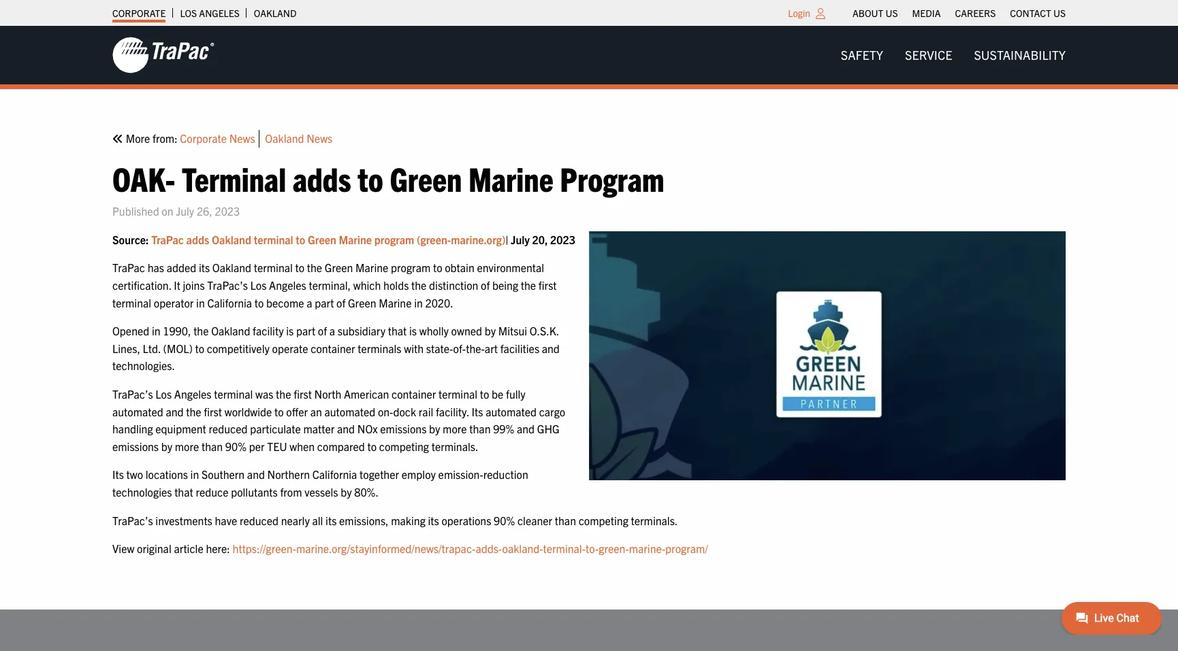 Task type: locate. For each thing, give the bounding box(es) containing it.
its right facility.
[[472, 405, 483, 419]]

menu bar down careers link
[[830, 41, 1077, 69]]

menu bar up the service
[[846, 3, 1073, 22]]

oakland right added
[[212, 261, 251, 275]]

emissions
[[380, 422, 427, 436], [112, 440, 159, 454]]

0 horizontal spatial its
[[199, 261, 210, 275]]

1 vertical spatial reduced
[[240, 514, 279, 528]]

is
[[286, 324, 294, 338], [409, 324, 417, 338]]

july right on
[[176, 205, 194, 218]]

terminals. up emission-
[[432, 440, 479, 454]]

automated up handling
[[112, 405, 163, 419]]

a right become
[[307, 296, 312, 310]]

0 vertical spatial trapac's
[[207, 279, 248, 292]]

program
[[375, 233, 414, 246], [391, 261, 431, 275]]

media link
[[913, 3, 941, 22]]

1 vertical spatial california
[[312, 468, 357, 482]]

0 vertical spatial adds
[[293, 157, 351, 199]]

angeles left oakland "link"
[[199, 7, 240, 19]]

sustainability link
[[964, 41, 1077, 69]]

0 vertical spatial part
[[315, 296, 334, 310]]

corporate
[[112, 7, 166, 19], [180, 131, 227, 145]]

1 horizontal spatial that
[[388, 324, 407, 338]]

1 horizontal spatial california
[[312, 468, 357, 482]]

than left 99%
[[470, 422, 491, 436]]

1 vertical spatial program
[[391, 261, 431, 275]]

green
[[390, 157, 462, 199], [308, 233, 336, 246], [325, 261, 353, 275], [348, 296, 376, 310]]

on
[[162, 205, 173, 218]]

employ
[[402, 468, 436, 482]]

los up corporate image
[[180, 7, 197, 19]]

the right holds
[[411, 279, 427, 292]]

0 horizontal spatial automated
[[112, 405, 163, 419]]

trapac's right joins at left
[[207, 279, 248, 292]]

of
[[481, 279, 490, 292], [337, 296, 346, 310], [318, 324, 327, 338]]

facility.
[[436, 405, 469, 419]]

0 vertical spatial los
[[180, 7, 197, 19]]

of inside opened in 1990, the oakland facility is part of a subsidiary that is wholly owned by mitsui o.s.k. lines, ltd. (mol) to competitively operate container terminals with state-of-the-art facilities and technologies.
[[318, 324, 327, 338]]

has
[[148, 261, 164, 275]]

investments
[[156, 514, 212, 528]]

to up trapac has added its oakland terminal to the green marine program to obtain environmental certification. it joins trapac's los angeles terminal, which holds the distinction of being the first terminal operator in california to become a part of green marine in 2020.
[[296, 233, 305, 246]]

trapac's up view
[[112, 514, 153, 528]]

by down rail
[[429, 422, 440, 436]]

distinction
[[429, 279, 478, 292]]

2 vertical spatial first
[[204, 405, 222, 419]]

0 horizontal spatial trapac
[[112, 261, 145, 275]]

which
[[353, 279, 381, 292]]

oakland link
[[254, 3, 297, 22]]

login
[[788, 7, 811, 19]]

automated down american
[[325, 405, 376, 419]]

in up reduce
[[190, 468, 199, 482]]

1 horizontal spatial than
[[470, 422, 491, 436]]

to left be
[[480, 388, 489, 401]]

and up pollutants
[[247, 468, 265, 482]]

footer
[[0, 610, 1179, 652]]

part
[[315, 296, 334, 310], [296, 324, 316, 338]]

july
[[176, 205, 194, 218], [511, 233, 530, 246]]

its inside trapac has added its oakland terminal to the green marine program to obtain environmental certification. it joins trapac's los angeles terminal, which holds the distinction of being the first terminal operator in california to become a part of green marine in 2020.
[[199, 261, 210, 275]]

2 is from the left
[[409, 324, 417, 338]]

container down subsidiary
[[311, 342, 355, 355]]

los inside trapac's los angeles terminal was the first north american container terminal to be fully automated and the first worldwide to offer an automated on-dock rail facility. its automated cargo handling equipment reduced particulate matter and nox emissions by more than 99% and ghg emissions by more than 90% per teu when compared to competing terminals.
[[156, 388, 172, 401]]

los inside trapac has added its oakland terminal to the green marine program to obtain environmental certification. it joins trapac's los angeles terminal, which holds the distinction of being the first terminal operator in california to become a part of green marine in 2020.
[[250, 279, 267, 292]]

0 vertical spatial angeles
[[199, 7, 240, 19]]

1 horizontal spatial first
[[294, 388, 312, 401]]

view
[[112, 542, 134, 556]]

1 vertical spatial a
[[330, 324, 335, 338]]

2 horizontal spatial automated
[[486, 405, 537, 419]]

part down terminal,
[[315, 296, 334, 310]]

1 horizontal spatial terminals.
[[631, 514, 678, 528]]

program/
[[666, 542, 708, 556]]

first down environmental
[[539, 279, 557, 292]]

0 vertical spatial that
[[388, 324, 407, 338]]

1 vertical spatial corporate
[[180, 131, 227, 145]]

part up operate
[[296, 324, 316, 338]]

1 vertical spatial 90%
[[494, 514, 515, 528]]

1 vertical spatial its
[[112, 468, 124, 482]]

environmental
[[477, 261, 544, 275]]

facility
[[253, 324, 284, 338]]

about us
[[853, 7, 898, 19]]

angeles inside trapac's los angeles terminal was the first north american container terminal to be fully automated and the first worldwide to offer an automated on-dock rail facility. its automated cargo handling equipment reduced particulate matter and nox emissions by more than 99% and ghg emissions by more than 90% per teu when compared to competing terminals.
[[174, 388, 212, 401]]

trapac up certification.
[[112, 261, 145, 275]]

in
[[196, 296, 205, 310], [414, 296, 423, 310], [152, 324, 160, 338], [190, 468, 199, 482]]

trapac down on
[[151, 233, 184, 246]]

1 vertical spatial emissions
[[112, 440, 159, 454]]

and down o.s.k.
[[542, 342, 560, 355]]

fully
[[506, 388, 526, 401]]

trapac's inside trapac's los angeles terminal was the first north american container terminal to be fully automated and the first worldwide to offer an automated on-dock rail facility. its automated cargo handling equipment reduced particulate matter and nox emissions by more than 99% and ghg emissions by more than 90% per teu when compared to competing terminals.
[[112, 388, 153, 401]]

adds inside "oak- terminal adds to green marine program published on july 26, 2023"
[[293, 157, 351, 199]]

0 vertical spatial terminals.
[[432, 440, 479, 454]]

of down terminal,
[[337, 296, 346, 310]]

2 horizontal spatial of
[[481, 279, 490, 292]]

0 horizontal spatial california
[[207, 296, 252, 310]]

90%
[[225, 440, 247, 454], [494, 514, 515, 528]]

all
[[312, 514, 323, 528]]

0 horizontal spatial its
[[112, 468, 124, 482]]

adds for terminal
[[293, 157, 351, 199]]

o.s.k.
[[530, 324, 559, 338]]

of left subsidiary
[[318, 324, 327, 338]]

opened
[[112, 324, 149, 338]]

angeles
[[199, 7, 240, 19], [269, 279, 306, 292], [174, 388, 212, 401]]

1 horizontal spatial july
[[511, 233, 530, 246]]

first up offer at bottom
[[294, 388, 312, 401]]

northern
[[267, 468, 310, 482]]

than up the southern
[[202, 440, 223, 454]]

obtain
[[445, 261, 475, 275]]

of-
[[453, 342, 466, 355]]

2 vertical spatial than
[[555, 514, 576, 528]]

menu bar
[[846, 3, 1073, 22], [830, 41, 1077, 69]]

0 vertical spatial competing
[[379, 440, 429, 454]]

wholly
[[419, 324, 449, 338]]

solid image
[[112, 134, 123, 144]]

corporate image
[[112, 36, 215, 74]]

by left 80%.
[[341, 486, 352, 499]]

2 us from the left
[[1054, 7, 1066, 19]]

technologies.
[[112, 359, 175, 373]]

0 vertical spatial trapac
[[151, 233, 184, 246]]

us for about us
[[886, 7, 898, 19]]

1 horizontal spatial its
[[472, 405, 483, 419]]

adds-
[[476, 542, 502, 556]]

contact us
[[1010, 7, 1066, 19]]

1 vertical spatial part
[[296, 324, 316, 338]]

1 horizontal spatial emissions
[[380, 422, 427, 436]]

media
[[913, 7, 941, 19]]

1 vertical spatial menu bar
[[830, 41, 1077, 69]]

1 vertical spatial trapac's
[[112, 388, 153, 401]]

99%
[[493, 422, 515, 436]]

0 vertical spatial more
[[443, 422, 467, 436]]

july inside "oak- terminal adds to green marine program published on july 26, 2023"
[[176, 205, 194, 218]]

0 vertical spatial container
[[311, 342, 355, 355]]

1 vertical spatial container
[[392, 388, 436, 401]]

that down locations
[[174, 486, 193, 499]]

us right "about"
[[886, 7, 898, 19]]

the right 1990,
[[194, 324, 209, 338]]

0 vertical spatial first
[[539, 279, 557, 292]]

0 horizontal spatial adds
[[186, 233, 209, 246]]

0 horizontal spatial 2023
[[215, 205, 240, 218]]

los
[[180, 7, 197, 19], [250, 279, 267, 292], [156, 388, 172, 401]]

was
[[255, 388, 273, 401]]

0 vertical spatial emissions
[[380, 422, 427, 436]]

that inside its two locations in southern and northern california together employ emission-reduction technologies that reduce pollutants from vessels by 80%.
[[174, 486, 193, 499]]

2023 inside "oak- terminal adds to green marine program published on july 26, 2023"
[[215, 205, 240, 218]]

0 horizontal spatial emissions
[[112, 440, 159, 454]]

to left become
[[255, 296, 264, 310]]

southern
[[202, 468, 245, 482]]

0 vertical spatial 90%
[[225, 440, 247, 454]]

90% left cleaner
[[494, 514, 515, 528]]

1 horizontal spatial container
[[392, 388, 436, 401]]

0 horizontal spatial terminals.
[[432, 440, 479, 454]]

1 horizontal spatial corporate
[[180, 131, 227, 145]]

1 vertical spatial of
[[337, 296, 346, 310]]

the right was
[[276, 388, 291, 401]]

0 vertical spatial reduced
[[209, 422, 248, 436]]

reduced down pollutants
[[240, 514, 279, 528]]

0 horizontal spatial news
[[229, 131, 255, 145]]

marine.org)
[[451, 233, 506, 246]]

2 horizontal spatial los
[[250, 279, 267, 292]]

0 horizontal spatial is
[[286, 324, 294, 338]]

0 vertical spatial a
[[307, 296, 312, 310]]

1 vertical spatial los
[[250, 279, 267, 292]]

from:
[[153, 131, 178, 145]]

oak- terminal adds to green marine program published on july 26, 2023
[[112, 157, 665, 218]]

california
[[207, 296, 252, 310], [312, 468, 357, 482]]

competing up employ
[[379, 440, 429, 454]]

2 vertical spatial trapac's
[[112, 514, 153, 528]]

more down equipment on the left of page
[[175, 440, 199, 454]]

and
[[542, 342, 560, 355], [166, 405, 184, 419], [337, 422, 355, 436], [517, 422, 535, 436], [247, 468, 265, 482]]

2023 right 26,
[[215, 205, 240, 218]]

oakland inside opened in 1990, the oakland facility is part of a subsidiary that is wholly owned by mitsui o.s.k. lines, ltd. (mol) to competitively operate container terminals with state-of-the-art facilities and technologies.
[[211, 324, 250, 338]]

1 vertical spatial july
[[511, 233, 530, 246]]

menu bar containing about us
[[846, 3, 1073, 22]]

1 horizontal spatial adds
[[293, 157, 351, 199]]

handling
[[112, 422, 153, 436]]

trapac's for investments
[[112, 514, 153, 528]]

reduced down worldwide
[[209, 422, 248, 436]]

part inside opened in 1990, the oakland facility is part of a subsidiary that is wholly owned by mitsui o.s.k. lines, ltd. (mol) to competitively operate container terminals with state-of-the-art facilities and technologies.
[[296, 324, 316, 338]]

1 horizontal spatial news
[[307, 131, 333, 145]]

art
[[485, 342, 498, 355]]

operations
[[442, 514, 491, 528]]

reduced
[[209, 422, 248, 436], [240, 514, 279, 528]]

1 vertical spatial more
[[175, 440, 199, 454]]

0 horizontal spatial than
[[202, 440, 223, 454]]

automated down the fully
[[486, 405, 537, 419]]

1 vertical spatial terminals.
[[631, 514, 678, 528]]

more
[[126, 131, 150, 145]]

its left two
[[112, 468, 124, 482]]

oakland up competitively
[[211, 324, 250, 338]]

first inside trapac has added its oakland terminal to the green marine program to obtain environmental certification. it joins trapac's los angeles terminal, which holds the distinction of being the first terminal operator in california to become a part of green marine in 2020.
[[539, 279, 557, 292]]

2 vertical spatial los
[[156, 388, 172, 401]]

trapac has added its oakland terminal to the green marine program to obtain environmental certification. it joins trapac's los angeles terminal, which holds the distinction of being the first terminal operator in california to become a part of green marine in 2020.
[[112, 261, 557, 310]]

2023
[[215, 205, 240, 218], [551, 233, 576, 246]]

its right all
[[326, 514, 337, 528]]

california up vessels
[[312, 468, 357, 482]]

a left subsidiary
[[330, 324, 335, 338]]

us right the contact
[[1054, 7, 1066, 19]]

1 horizontal spatial los
[[180, 7, 197, 19]]

1 horizontal spatial more
[[443, 422, 467, 436]]

particulate
[[250, 422, 301, 436]]

1 vertical spatial adds
[[186, 233, 209, 246]]

0 vertical spatial california
[[207, 296, 252, 310]]

and up equipment on the left of page
[[166, 405, 184, 419]]

0 vertical spatial than
[[470, 422, 491, 436]]

emissions down handling
[[112, 440, 159, 454]]

that up with
[[388, 324, 407, 338]]

1 horizontal spatial a
[[330, 324, 335, 338]]

its inside trapac's los angeles terminal was the first north american container terminal to be fully automated and the first worldwide to offer an automated on-dock rail facility. its automated cargo handling equipment reduced particulate matter and nox emissions by more than 99% and ghg emissions by more than 90% per teu when compared to competing terminals.
[[472, 405, 483, 419]]

first left worldwide
[[204, 405, 222, 419]]

article
[[174, 542, 204, 556]]

to-
[[586, 542, 599, 556]]

adds down oakland news link
[[293, 157, 351, 199]]

0 horizontal spatial a
[[307, 296, 312, 310]]

0 vertical spatial july
[[176, 205, 194, 218]]

being
[[493, 279, 519, 292]]

1 horizontal spatial 90%
[[494, 514, 515, 528]]

2 horizontal spatial first
[[539, 279, 557, 292]]

and right 99%
[[517, 422, 535, 436]]

more
[[443, 422, 467, 436], [175, 440, 199, 454]]

0 horizontal spatial more
[[175, 440, 199, 454]]

2 horizontal spatial than
[[555, 514, 576, 528]]

published
[[112, 205, 159, 218]]

0 vertical spatial 2023
[[215, 205, 240, 218]]

2 vertical spatial of
[[318, 324, 327, 338]]

1 vertical spatial than
[[202, 440, 223, 454]]

0 horizontal spatial los
[[156, 388, 172, 401]]

1 vertical spatial competing
[[579, 514, 629, 528]]

1 us from the left
[[886, 7, 898, 19]]

0 horizontal spatial july
[[176, 205, 194, 218]]

2023 right 20,
[[551, 233, 576, 246]]

container inside trapac's los angeles terminal was the first north american container terminal to be fully automated and the first worldwide to offer an automated on-dock rail facility. its automated cargo handling equipment reduced particulate matter and nox emissions by more than 99% and ghg emissions by more than 90% per teu when compared to competing terminals.
[[392, 388, 436, 401]]

0 vertical spatial of
[[481, 279, 490, 292]]

0 horizontal spatial first
[[204, 405, 222, 419]]

its right making
[[428, 514, 439, 528]]

than up terminal-
[[555, 514, 576, 528]]

1 vertical spatial trapac
[[112, 261, 145, 275]]

california inside trapac has added its oakland terminal to the green marine program to obtain environmental certification. it joins trapac's los angeles terminal, which holds the distinction of being the first terminal operator in california to become a part of green marine in 2020.
[[207, 296, 252, 310]]

container up "dock"
[[392, 388, 436, 401]]

in down joins at left
[[196, 296, 205, 310]]

0 vertical spatial menu bar
[[846, 3, 1073, 22]]

is up with
[[409, 324, 417, 338]]

oakland up terminal
[[265, 131, 304, 145]]

los down technologies.
[[156, 388, 172, 401]]

0 horizontal spatial corporate
[[112, 7, 166, 19]]

green inside "oak- terminal adds to green marine program published on july 26, 2023"
[[390, 157, 462, 199]]

california inside its two locations in southern and northern california together employ emission-reduction technologies that reduce pollutants from vessels by 80%.
[[312, 468, 357, 482]]

more down facility.
[[443, 422, 467, 436]]

matter
[[303, 422, 335, 436]]

2 news from the left
[[307, 131, 333, 145]]

program left (green-
[[375, 233, 414, 246]]

90% left per
[[225, 440, 247, 454]]

california up competitively
[[207, 296, 252, 310]]

together
[[360, 468, 399, 482]]

1 automated from the left
[[112, 405, 163, 419]]

july right |
[[511, 233, 530, 246]]

north
[[314, 388, 342, 401]]

part inside trapac has added its oakland terminal to the green marine program to obtain environmental certification. it joins trapac's los angeles terminal, which holds the distinction of being the first terminal operator in california to become a part of green marine in 2020.
[[315, 296, 334, 310]]

trapac's down technologies.
[[112, 388, 153, 401]]

angeles up become
[[269, 279, 306, 292]]

1 horizontal spatial of
[[337, 296, 346, 310]]

operator
[[154, 296, 194, 310]]

here:
[[206, 542, 230, 556]]

safety link
[[830, 41, 895, 69]]

that inside opened in 1990, the oakland facility is part of a subsidiary that is wholly owned by mitsui o.s.k. lines, ltd. (mol) to competitively operate container terminals with state-of-the-art facilities and technologies.
[[388, 324, 407, 338]]

0 horizontal spatial that
[[174, 486, 193, 499]]

of left being
[[481, 279, 490, 292]]

competing
[[379, 440, 429, 454], [579, 514, 629, 528]]

its up joins at left
[[199, 261, 210, 275]]

angeles up equipment on the left of page
[[174, 388, 212, 401]]

adds down 26,
[[186, 233, 209, 246]]

1 vertical spatial 2023
[[551, 233, 576, 246]]

is up operate
[[286, 324, 294, 338]]

trapac inside trapac has added its oakland terminal to the green marine program to obtain environmental certification. it joins trapac's los angeles terminal, which holds the distinction of being the first terminal operator in california to become a part of green marine in 2020.
[[112, 261, 145, 275]]

in up 'ltd.'
[[152, 324, 160, 338]]

0 horizontal spatial 90%
[[225, 440, 247, 454]]

by
[[485, 324, 496, 338], [429, 422, 440, 436], [161, 440, 172, 454], [341, 486, 352, 499]]

0 vertical spatial corporate
[[112, 7, 166, 19]]

to right (mol)
[[195, 342, 204, 355]]

program up holds
[[391, 261, 431, 275]]

terminals. up marine-
[[631, 514, 678, 528]]

competing up green-
[[579, 514, 629, 528]]

by up art
[[485, 324, 496, 338]]

rail
[[419, 405, 433, 419]]

los up become
[[250, 279, 267, 292]]

1 horizontal spatial automated
[[325, 405, 376, 419]]

emissions down "dock"
[[380, 422, 427, 436]]

0 horizontal spatial of
[[318, 324, 327, 338]]

us
[[886, 7, 898, 19], [1054, 7, 1066, 19]]

corporate right from:
[[180, 131, 227, 145]]

to inside opened in 1990, the oakland facility is part of a subsidiary that is wholly owned by mitsui o.s.k. lines, ltd. (mol) to competitively operate container terminals with state-of-the-art facilities and technologies.
[[195, 342, 204, 355]]

corporate up corporate image
[[112, 7, 166, 19]]

corporate inside oak- terminal adds to green marine program article
[[180, 131, 227, 145]]

and up compared
[[337, 422, 355, 436]]

the up equipment on the left of page
[[186, 405, 201, 419]]

adds for trapac
[[186, 233, 209, 246]]

to up source: trapac adds oakland terminal to green marine program (green-marine.org) | july 20, 2023
[[358, 157, 383, 199]]

1 vertical spatial first
[[294, 388, 312, 401]]



Task type: describe. For each thing, give the bounding box(es) containing it.
with
[[404, 342, 424, 355]]

1 horizontal spatial its
[[326, 514, 337, 528]]

1 horizontal spatial 2023
[[551, 233, 576, 246]]

los angeles link
[[180, 3, 240, 22]]

and inside its two locations in southern and northern california together employ emission-reduction technologies that reduce pollutants from vessels by 80%.
[[247, 468, 265, 482]]

locations
[[146, 468, 188, 482]]

corporate link
[[112, 3, 166, 22]]

marine-
[[629, 542, 666, 556]]

|
[[506, 233, 509, 246]]

90% inside trapac's los angeles terminal was the first north american container terminal to be fully automated and the first worldwide to offer an automated on-dock rail facility. its automated cargo handling equipment reduced particulate matter and nox emissions by more than 99% and ghg emissions by more than 90% per teu when compared to competing terminals.
[[225, 440, 247, 454]]

20,
[[532, 233, 548, 246]]

los angeles
[[180, 7, 240, 19]]

the up terminal,
[[307, 261, 322, 275]]

operate
[[272, 342, 308, 355]]

emissions,
[[339, 514, 389, 528]]

become
[[266, 296, 304, 310]]

mitsui
[[499, 324, 527, 338]]

by inside its two locations in southern and northern california together employ emission-reduction technologies that reduce pollutants from vessels by 80%.
[[341, 486, 352, 499]]

to left the obtain
[[433, 261, 442, 275]]

service
[[905, 47, 953, 63]]

(green-
[[417, 233, 451, 246]]

from
[[280, 486, 302, 499]]

us for contact us
[[1054, 7, 1066, 19]]

source:
[[112, 233, 149, 246]]

an
[[310, 405, 322, 419]]

1 horizontal spatial trapac
[[151, 233, 184, 246]]

offer
[[286, 405, 308, 419]]

trapac's investments have reduced nearly all its emissions, making its operations 90% cleaner than competing terminals.
[[112, 514, 678, 528]]

cleaner
[[518, 514, 553, 528]]

emission-
[[438, 468, 484, 482]]

26,
[[197, 205, 212, 218]]

by down equipment on the left of page
[[161, 440, 172, 454]]

a inside trapac has added its oakland terminal to the green marine program to obtain environmental certification. it joins trapac's los angeles terminal, which holds the distinction of being the first terminal operator in california to become a part of green marine in 2020.
[[307, 296, 312, 310]]

equipment
[[156, 422, 206, 436]]

state-
[[426, 342, 453, 355]]

marine.org/stayinformed/news/trapac-
[[296, 542, 476, 556]]

container inside opened in 1990, the oakland facility is part of a subsidiary that is wholly owned by mitsui o.s.k. lines, ltd. (mol) to competitively operate container terminals with state-of-the-art facilities and technologies.
[[311, 342, 355, 355]]

80%.
[[354, 486, 379, 499]]

0 vertical spatial program
[[375, 233, 414, 246]]

its inside its two locations in southern and northern california together employ emission-reduction technologies that reduce pollutants from vessels by 80%.
[[112, 468, 124, 482]]

technologies
[[112, 486, 172, 499]]

login link
[[788, 7, 811, 19]]

1 horizontal spatial competing
[[579, 514, 629, 528]]

per
[[249, 440, 265, 454]]

ltd.
[[143, 342, 161, 355]]

oak- terminal adds to green marine program article
[[112, 130, 1066, 558]]

nox
[[358, 422, 378, 436]]

in inside opened in 1990, the oakland facility is part of a subsidiary that is wholly owned by mitsui o.s.k. lines, ltd. (mol) to competitively operate container terminals with state-of-the-art facilities and technologies.
[[152, 324, 160, 338]]

2020.
[[425, 296, 454, 310]]

making
[[391, 514, 426, 528]]

reduced inside trapac's los angeles terminal was the first north american container terminal to be fully automated and the first worldwide to offer an automated on-dock rail facility. its automated cargo handling equipment reduced particulate matter and nox emissions by more than 99% and ghg emissions by more than 90% per teu when compared to competing terminals.
[[209, 422, 248, 436]]

terminals
[[358, 342, 402, 355]]

its two locations in southern and northern california together employ emission-reduction technologies that reduce pollutants from vessels by 80%.
[[112, 468, 529, 499]]

lines,
[[112, 342, 140, 355]]

oakland down 26,
[[212, 233, 251, 246]]

2 automated from the left
[[325, 405, 376, 419]]

https://green-
[[233, 542, 296, 556]]

nearly
[[281, 514, 310, 528]]

reduction
[[484, 468, 529, 482]]

oak-
[[112, 157, 175, 199]]

added
[[167, 261, 196, 275]]

joins
[[183, 279, 205, 292]]

american
[[344, 388, 389, 401]]

dock
[[393, 405, 416, 419]]

angeles inside trapac has added its oakland terminal to the green marine program to obtain environmental certification. it joins trapac's los angeles terminal, which holds the distinction of being the first terminal operator in california to become a part of green marine in 2020.
[[269, 279, 306, 292]]

careers
[[955, 7, 996, 19]]

light image
[[816, 8, 826, 19]]

service link
[[895, 41, 964, 69]]

contact us link
[[1010, 3, 1066, 22]]

and inside opened in 1990, the oakland facility is part of a subsidiary that is wholly owned by mitsui o.s.k. lines, ltd. (mol) to competitively operate container terminals with state-of-the-art facilities and technologies.
[[542, 342, 560, 355]]

3 automated from the left
[[486, 405, 537, 419]]

opened in 1990, the oakland facility is part of a subsidiary that is wholly owned by mitsui o.s.k. lines, ltd. (mol) to competitively operate container terminals with state-of-the-art facilities and technologies.
[[112, 324, 560, 373]]

on-
[[378, 405, 393, 419]]

terminals. inside trapac's los angeles terminal was the first north american container terminal to be fully automated and the first worldwide to offer an automated on-dock rail facility. its automated cargo handling equipment reduced particulate matter and nox emissions by more than 99% and ghg emissions by more than 90% per teu when compared to competing terminals.
[[432, 440, 479, 454]]

be
[[492, 388, 504, 401]]

oakland inside trapac has added its oakland terminal to the green marine program to obtain environmental certification. it joins trapac's los angeles terminal, which holds the distinction of being the first terminal operator in california to become a part of green marine in 2020.
[[212, 261, 251, 275]]

it
[[174, 279, 180, 292]]

green-
[[599, 542, 629, 556]]

news inside oakland news link
[[307, 131, 333, 145]]

in inside its two locations in southern and northern california together employ emission-reduction technologies that reduce pollutants from vessels by 80%.
[[190, 468, 199, 482]]

(mol)
[[163, 342, 193, 355]]

by inside opened in 1990, the oakland facility is part of a subsidiary that is wholly owned by mitsui o.s.k. lines, ltd. (mol) to competitively operate container terminals with state-of-the-art facilities and technologies.
[[485, 324, 496, 338]]

trapac adds oakland terminal to green marine program (green-marine.org) link
[[151, 233, 506, 246]]

trapac's inside trapac has added its oakland terminal to the green marine program to obtain environmental certification. it joins trapac's los angeles terminal, which holds the distinction of being the first terminal operator in california to become a part of green marine in 2020.
[[207, 279, 248, 292]]

program inside trapac has added its oakland terminal to the green marine program to obtain environmental certification. it joins trapac's los angeles terminal, which holds the distinction of being the first terminal operator in california to become a part of green marine in 2020.
[[391, 261, 431, 275]]

to inside "oak- terminal adds to green marine program published on july 26, 2023"
[[358, 157, 383, 199]]

corporate news link
[[180, 130, 259, 148]]

to up particulate
[[275, 405, 284, 419]]

trapac's for los
[[112, 388, 153, 401]]

in left 2020.
[[414, 296, 423, 310]]

have
[[215, 514, 237, 528]]

competing inside trapac's los angeles terminal was the first north american container terminal to be fully automated and the first worldwide to offer an automated on-dock rail facility. its automated cargo handling equipment reduced particulate matter and nox emissions by more than 99% and ghg emissions by more than 90% per teu when compared to competing terminals.
[[379, 440, 429, 454]]

oakland right los angeles link
[[254, 7, 297, 19]]

to up become
[[295, 261, 305, 275]]

reduce
[[196, 486, 229, 499]]

marine inside "oak- terminal adds to green marine program published on july 26, 2023"
[[469, 157, 554, 199]]

the inside opened in 1990, the oakland facility is part of a subsidiary that is wholly owned by mitsui o.s.k. lines, ltd. (mol) to competitively operate container terminals with state-of-the-art facilities and technologies.
[[194, 324, 209, 338]]

to down nox
[[368, 440, 377, 454]]

cargo
[[539, 405, 566, 419]]

a inside opened in 1990, the oakland facility is part of a subsidiary that is wholly owned by mitsui o.s.k. lines, ltd. (mol) to competitively operate container terminals with state-of-the-art facilities and technologies.
[[330, 324, 335, 338]]

owned
[[451, 324, 482, 338]]

safety
[[841, 47, 884, 63]]

menu bar containing safety
[[830, 41, 1077, 69]]

1990,
[[163, 324, 191, 338]]

contact
[[1010, 7, 1052, 19]]

holds
[[384, 279, 409, 292]]

1 is from the left
[[286, 324, 294, 338]]

trapac's los angeles terminal was the first north american container terminal to be fully automated and the first worldwide to offer an automated on-dock rail facility. its automated cargo handling equipment reduced particulate matter and nox emissions by more than 99% and ghg emissions by more than 90% per teu when compared to competing terminals.
[[112, 388, 566, 454]]

teu
[[267, 440, 287, 454]]

1 news from the left
[[229, 131, 255, 145]]

original
[[137, 542, 171, 556]]

program
[[560, 157, 665, 199]]

2 horizontal spatial its
[[428, 514, 439, 528]]

when
[[290, 440, 315, 454]]

the right being
[[521, 279, 536, 292]]

source: trapac adds oakland terminal to green marine program (green-marine.org) | july 20, 2023
[[112, 233, 576, 246]]

about
[[853, 7, 884, 19]]

competitively
[[207, 342, 270, 355]]

oakland news
[[265, 131, 333, 145]]

terminal,
[[309, 279, 351, 292]]



Task type: vqa. For each thing, say whether or not it's contained in the screenshot.
'environmental'
yes



